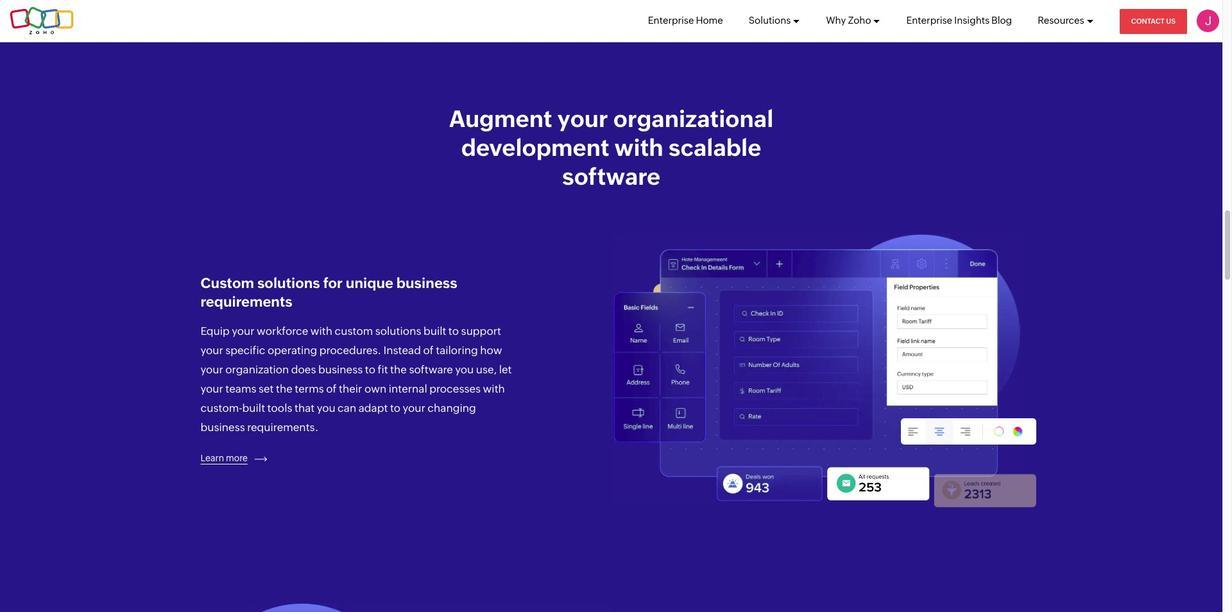 Task type: locate. For each thing, give the bounding box(es) containing it.
solutions
[[749, 15, 791, 26]]

business
[[397, 276, 457, 292], [318, 363, 363, 376], [201, 421, 245, 434]]

augment
[[449, 106, 552, 132]]

0 vertical spatial of
[[423, 344, 434, 357]]

of left their
[[326, 382, 337, 395]]

with down "organizational"
[[615, 135, 664, 161]]

solutions left for
[[257, 276, 320, 292]]

business down custom-
[[201, 421, 245, 434]]

software
[[562, 164, 661, 190], [409, 363, 453, 376]]

home
[[696, 15, 723, 26]]

augment your organizational development with scalable software
[[449, 106, 774, 190]]

enterprise inside "link"
[[648, 15, 694, 26]]

you down tailoring
[[455, 363, 474, 376]]

their
[[339, 382, 362, 395]]

insights
[[954, 15, 990, 26]]

with inside augment your organizational development with scalable software
[[615, 135, 664, 161]]

0 horizontal spatial the
[[276, 382, 293, 395]]

1 horizontal spatial built
[[424, 325, 446, 337]]

1 vertical spatial to
[[365, 363, 375, 376]]

to
[[449, 325, 459, 337], [365, 363, 375, 376], [390, 402, 401, 414]]

procedures.
[[320, 344, 381, 357]]

requirements
[[201, 294, 293, 310]]

0 horizontal spatial software
[[409, 363, 453, 376]]

contact us
[[1131, 17, 1176, 25]]

1 vertical spatial business
[[318, 363, 363, 376]]

with down use,
[[483, 382, 505, 395]]

0 vertical spatial with
[[615, 135, 664, 161]]

2 vertical spatial to
[[390, 402, 401, 414]]

learn
[[201, 453, 224, 463]]

the right set
[[276, 382, 293, 395]]

1 horizontal spatial business
[[318, 363, 363, 376]]

1 vertical spatial you
[[317, 402, 335, 414]]

2 horizontal spatial business
[[397, 276, 457, 292]]

let
[[499, 363, 512, 376]]

does
[[291, 363, 316, 376]]

1 horizontal spatial you
[[455, 363, 474, 376]]

requirements.
[[247, 421, 319, 434]]

2 vertical spatial business
[[201, 421, 245, 434]]

software screen2 image
[[201, 604, 611, 612]]

1 horizontal spatial with
[[483, 382, 505, 395]]

2 vertical spatial with
[[483, 382, 505, 395]]

0 horizontal spatial business
[[201, 421, 245, 434]]

james peterson image
[[1197, 10, 1220, 32]]

custom-
[[201, 402, 242, 414]]

0 horizontal spatial solutions
[[257, 276, 320, 292]]

0 vertical spatial software
[[562, 164, 661, 190]]

0 vertical spatial the
[[390, 363, 407, 376]]

1 vertical spatial solutions
[[375, 325, 421, 337]]

0 horizontal spatial enterprise
[[648, 15, 694, 26]]

with left custom
[[310, 325, 332, 337]]

0 horizontal spatial with
[[310, 325, 332, 337]]

built up tailoring
[[424, 325, 446, 337]]

that
[[295, 402, 315, 414]]

of right instead
[[423, 344, 434, 357]]

2 horizontal spatial with
[[615, 135, 664, 161]]

0 horizontal spatial built
[[242, 402, 265, 414]]

with
[[615, 135, 664, 161], [310, 325, 332, 337], [483, 382, 505, 395]]

can
[[338, 402, 356, 414]]

0 vertical spatial solutions
[[257, 276, 320, 292]]

business down procedures.
[[318, 363, 363, 376]]

you left can
[[317, 402, 335, 414]]

you
[[455, 363, 474, 376], [317, 402, 335, 414]]

why zoho
[[826, 15, 871, 26]]

the right fit
[[390, 363, 407, 376]]

learn more link
[[201, 453, 267, 463]]

1 vertical spatial the
[[276, 382, 293, 395]]

business right unique
[[397, 276, 457, 292]]

of
[[423, 344, 434, 357], [326, 382, 337, 395]]

for
[[323, 276, 343, 292]]

2 horizontal spatial to
[[449, 325, 459, 337]]

contact us link
[[1120, 9, 1187, 34]]

1 vertical spatial of
[[326, 382, 337, 395]]

to left fit
[[365, 363, 375, 376]]

scalable
[[669, 135, 761, 161]]

solutions up instead
[[375, 325, 421, 337]]

own
[[364, 382, 387, 395]]

custom
[[335, 325, 373, 337]]

2 enterprise from the left
[[907, 15, 953, 26]]

changing
[[428, 402, 476, 414]]

0 horizontal spatial of
[[326, 382, 337, 395]]

built
[[424, 325, 446, 337], [242, 402, 265, 414]]

resources
[[1038, 15, 1084, 26]]

the
[[390, 363, 407, 376], [276, 382, 293, 395]]

software screen1 image
[[611, 233, 1022, 503]]

enterprise insights blog link
[[907, 0, 1012, 41]]

1 horizontal spatial solutions
[[375, 325, 421, 337]]

zoho enterprise logo image
[[10, 7, 74, 35]]

organizational
[[613, 106, 774, 132]]

0 vertical spatial business
[[397, 276, 457, 292]]

1 horizontal spatial software
[[562, 164, 661, 190]]

1 enterprise from the left
[[648, 15, 694, 26]]

custom color image
[[901, 419, 1037, 445]]

tools
[[267, 402, 292, 414]]

1 vertical spatial software
[[409, 363, 453, 376]]

1 horizontal spatial to
[[390, 402, 401, 414]]

enterprise left insights
[[907, 15, 953, 26]]

solutions
[[257, 276, 320, 292], [375, 325, 421, 337]]

enterprise left home on the right of page
[[648, 15, 694, 26]]

to right adapt
[[390, 402, 401, 414]]

enterprise insights blog
[[907, 15, 1012, 26]]

organization
[[225, 363, 289, 376]]

built down set
[[242, 402, 265, 414]]

to up tailoring
[[449, 325, 459, 337]]

1 horizontal spatial enterprise
[[907, 15, 953, 26]]

enterprise
[[648, 15, 694, 26], [907, 15, 953, 26]]

0 horizontal spatial to
[[365, 363, 375, 376]]

your
[[558, 106, 608, 132], [232, 325, 255, 337], [201, 344, 223, 357], [201, 363, 223, 376], [201, 382, 223, 395], [403, 402, 425, 414]]

instead
[[383, 344, 421, 357]]

operating
[[268, 344, 317, 357]]



Task type: describe. For each thing, give the bounding box(es) containing it.
tailoring
[[436, 344, 478, 357]]

enterprise home link
[[648, 0, 723, 41]]

terms
[[295, 382, 324, 395]]

teams
[[225, 382, 256, 395]]

enterprise for enterprise insights blog
[[907, 15, 953, 26]]

1 horizontal spatial of
[[423, 344, 434, 357]]

learn more
[[201, 453, 248, 463]]

custom
[[201, 276, 254, 292]]

0 vertical spatial you
[[455, 363, 474, 376]]

us
[[1166, 17, 1176, 25]]

1 vertical spatial with
[[310, 325, 332, 337]]

1 horizontal spatial the
[[390, 363, 407, 376]]

custom solutions for unique business requirements
[[201, 276, 457, 310]]

unique
[[346, 276, 393, 292]]

solutions inside equip your workforce with custom solutions built to support your specific operating procedures. instead of tailoring how your organization does business to fit the software you use, let your teams set the terms of their own internal processes with custom-built tools that you can adapt to your changing business requirements.
[[375, 325, 421, 337]]

equip your workforce with custom solutions built to support your specific operating procedures. instead of tailoring how your organization does business to fit the software you use, let your teams set the terms of their own internal processes with custom-built tools that you can adapt to your changing business requirements.
[[201, 325, 512, 434]]

zoho
[[848, 15, 871, 26]]

support
[[461, 325, 501, 337]]

specific
[[225, 344, 265, 357]]

set
[[259, 382, 274, 395]]

more
[[226, 453, 248, 463]]

workforce
[[257, 325, 308, 337]]

1 vertical spatial built
[[242, 402, 265, 414]]

use,
[[476, 363, 497, 376]]

0 horizontal spatial you
[[317, 402, 335, 414]]

internal
[[389, 382, 427, 395]]

software inside augment your organizational development with scalable software
[[562, 164, 661, 190]]

why
[[826, 15, 846, 26]]

0 vertical spatial to
[[449, 325, 459, 337]]

adapt
[[359, 402, 388, 414]]

solutions inside custom solutions for unique business requirements
[[257, 276, 320, 292]]

processes
[[430, 382, 481, 395]]

business inside custom solutions for unique business requirements
[[397, 276, 457, 292]]

enterprise home
[[648, 15, 723, 26]]

equip
[[201, 325, 230, 337]]

how
[[480, 344, 502, 357]]

enterprise for enterprise home
[[648, 15, 694, 26]]

contact
[[1131, 17, 1165, 25]]

software inside equip your workforce with custom solutions built to support your specific operating procedures. instead of tailoring how your organization does business to fit the software you use, let your teams set the terms of their own internal processes with custom-built tools that you can adapt to your changing business requirements.
[[409, 363, 453, 376]]

blog
[[992, 15, 1012, 26]]

your inside augment your organizational development with scalable software
[[558, 106, 608, 132]]

fit
[[378, 363, 388, 376]]

development
[[461, 135, 610, 161]]

0 vertical spatial built
[[424, 325, 446, 337]]



Task type: vqa. For each thing, say whether or not it's contained in the screenshot.
vendors inside the Offer self-service portals for vendors and customers
no



